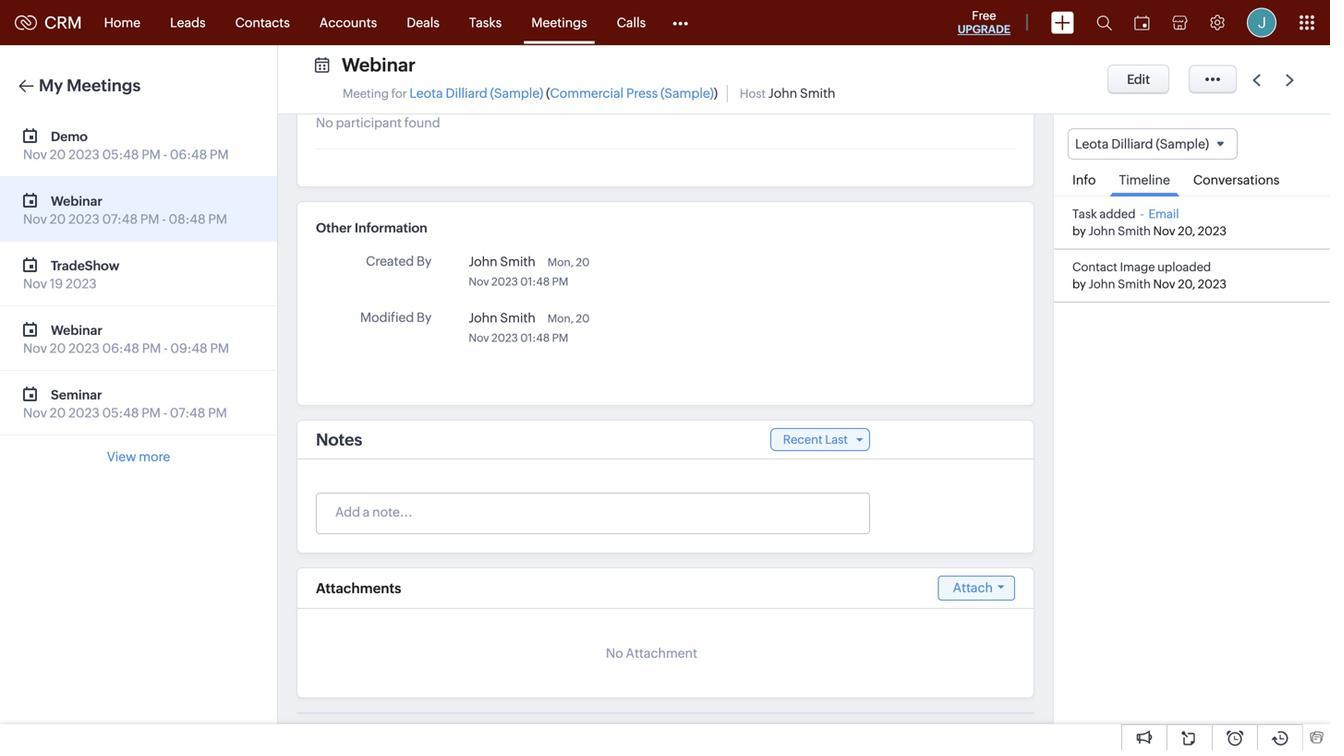 Task type: vqa. For each thing, say whether or not it's contained in the screenshot.
4
no



Task type: locate. For each thing, give the bounding box(es) containing it.
2 by from the top
[[1072, 277, 1086, 291]]

20 inside the demo nov 20 2023 05:48 pm - 06:48 pm
[[50, 147, 66, 162]]

2 by from the top
[[417, 310, 432, 325]]

1 vertical spatial leota
[[1075, 137, 1109, 151]]

0 horizontal spatial 07:48
[[102, 212, 138, 227]]

mon, 20 nov 2023 01:48 pm for created by
[[469, 256, 590, 288]]

- for demo nov 20 2023 05:48 pm - 06:48 pm
[[163, 147, 167, 162]]

by for created by
[[417, 254, 432, 269]]

crm link
[[15, 13, 82, 32]]

20
[[50, 147, 66, 162], [50, 212, 66, 227], [576, 256, 590, 269], [576, 313, 590, 325], [50, 341, 66, 356], [50, 406, 66, 421]]

0 vertical spatial 20,
[[1178, 224, 1195, 238]]

1 mon, 20 nov 2023 01:48 pm from the top
[[469, 256, 590, 288]]

email
[[1149, 208, 1179, 221]]

by
[[1072, 224, 1086, 238], [1072, 277, 1086, 291]]

1 01:48 from the top
[[520, 276, 550, 288]]

john down contact
[[1089, 277, 1115, 291]]

john smith
[[469, 254, 536, 269], [469, 311, 536, 326]]

2 05:48 from the top
[[102, 406, 139, 421]]

home link
[[89, 0, 155, 45]]

created by
[[366, 254, 432, 269]]

05:48 inside seminar nov 20 2023 05:48 pm - 07:48 pm
[[102, 406, 139, 421]]

05:48 up view
[[102, 406, 139, 421]]

1 horizontal spatial leota
[[1075, 137, 1109, 151]]

1 horizontal spatial (sample)
[[661, 86, 714, 101]]

-
[[163, 147, 167, 162], [1140, 208, 1144, 221], [162, 212, 166, 227], [164, 341, 168, 356], [163, 406, 167, 421]]

last
[[825, 433, 848, 447]]

2023 inside seminar nov 20 2023 05:48 pm - 07:48 pm
[[68, 406, 100, 421]]

mon,
[[547, 256, 574, 269], [547, 313, 574, 325]]

- left "email" link
[[1140, 208, 1144, 221]]

1 vertical spatial by
[[1072, 277, 1086, 291]]

uploaded
[[1157, 261, 1211, 274]]

1 horizontal spatial 06:48
[[170, 147, 207, 162]]

no left the attachment
[[606, 647, 623, 661]]

20, down "email" link
[[1178, 224, 1195, 238]]

dilliard up the timeline link
[[1111, 137, 1153, 151]]

mon, 20 nov 2023 01:48 pm for modified by
[[469, 313, 590, 345]]

next record image
[[1286, 74, 1298, 86]]

01:48 for created by
[[520, 276, 550, 288]]

meetings up ( at the left top of the page
[[531, 15, 587, 30]]

- inside seminar nov 20 2023 05:48 pm - 07:48 pm
[[163, 406, 167, 421]]

seminar
[[51, 388, 102, 403]]

timeline link
[[1110, 160, 1179, 197]]

modified
[[360, 310, 414, 325]]

- inside the demo nov 20 2023 05:48 pm - 06:48 pm
[[163, 147, 167, 162]]

dilliard
[[446, 86, 487, 101], [1111, 137, 1153, 151]]

upgrade
[[958, 23, 1010, 36]]

nov inside the demo nov 20 2023 05:48 pm - 06:48 pm
[[23, 147, 47, 162]]

attachment
[[626, 647, 697, 661]]

(sample) right "press"
[[661, 86, 714, 101]]

my meetings
[[39, 76, 141, 95]]

task
[[1072, 208, 1097, 221]]

07:48 up tradeshow at the top left
[[102, 212, 138, 227]]

webinar
[[342, 54, 416, 76], [51, 194, 102, 209], [51, 323, 102, 338]]

john smith for created by
[[469, 254, 536, 269]]

0 vertical spatial john smith
[[469, 254, 536, 269]]

2023
[[68, 147, 100, 162], [68, 212, 100, 227], [1198, 224, 1227, 238], [491, 276, 518, 288], [66, 277, 97, 291], [1198, 277, 1227, 291], [491, 332, 518, 345], [68, 341, 100, 356], [68, 406, 100, 421]]

06:48
[[170, 147, 207, 162], [102, 341, 139, 356]]

seminar nov 20 2023 05:48 pm - 07:48 pm
[[23, 388, 227, 421]]

20, inside task added - email by john smith nov 20, 2023
[[1178, 224, 1195, 238]]

(sample) left ( at the left top of the page
[[490, 86, 543, 101]]

0 horizontal spatial (sample)
[[490, 86, 543, 101]]

2 20, from the top
[[1178, 277, 1195, 291]]

1 john smith from the top
[[469, 254, 536, 269]]

- left the 08:48
[[162, 212, 166, 227]]

1 vertical spatial john smith
[[469, 311, 536, 326]]

timeline
[[1119, 173, 1170, 188]]

2 vertical spatial webinar
[[51, 323, 102, 338]]

meetings right my
[[67, 76, 141, 95]]

nov
[[23, 147, 47, 162], [23, 212, 47, 227], [1153, 224, 1175, 238], [469, 276, 489, 288], [23, 277, 47, 291], [1153, 277, 1175, 291], [469, 332, 489, 345], [23, 341, 47, 356], [23, 406, 47, 421]]

profile image
[[1247, 8, 1276, 37]]

20 inside webinar nov 20 2023 07:48 pm - 08:48 pm
[[50, 212, 66, 227]]

07:48
[[102, 212, 138, 227], [170, 406, 205, 421]]

create menu element
[[1040, 0, 1085, 45]]

search image
[[1096, 15, 1112, 30]]

view more
[[107, 450, 170, 465]]

leota
[[409, 86, 443, 101], [1075, 137, 1109, 151]]

2 john smith from the top
[[469, 311, 536, 326]]

20 inside seminar nov 20 2023 05:48 pm - 07:48 pm
[[50, 406, 66, 421]]

image
[[1120, 261, 1155, 274]]

nov inside contact image uploaded by john smith nov 20, 2023
[[1153, 277, 1175, 291]]

1 vertical spatial 05:48
[[102, 406, 139, 421]]

nov inside seminar nov 20 2023 05:48 pm - 07:48 pm
[[23, 406, 47, 421]]

mon, 20 nov 2023 01:48 pm
[[469, 256, 590, 288], [469, 313, 590, 345]]

john inside task added - email by john smith nov 20, 2023
[[1089, 224, 1115, 238]]

- up "more"
[[163, 406, 167, 421]]

1 vertical spatial by
[[417, 310, 432, 325]]

0 horizontal spatial leota
[[409, 86, 443, 101]]

20 for demo nov 20 2023 05:48 pm - 06:48 pm
[[50, 147, 66, 162]]

- inside webinar nov 20 2023 07:48 pm - 08:48 pm
[[162, 212, 166, 227]]

by
[[417, 254, 432, 269], [417, 310, 432, 325]]

07:48 up "more"
[[170, 406, 205, 421]]

2 01:48 from the top
[[520, 332, 550, 345]]

contact image uploaded by john smith nov 20, 2023
[[1072, 261, 1227, 291]]

09:48
[[170, 341, 207, 356]]

by down the task
[[1072, 224, 1086, 238]]

0 horizontal spatial no
[[316, 115, 333, 130]]

info
[[1072, 173, 1096, 188]]

1 05:48 from the top
[[102, 147, 139, 162]]

2 horizontal spatial (sample)
[[1156, 137, 1209, 151]]

20 for webinar nov 20 2023 07:48 pm - 08:48 pm
[[50, 212, 66, 227]]

05:48
[[102, 147, 139, 162], [102, 406, 139, 421]]

contacts
[[235, 15, 290, 30]]

1 vertical spatial 06:48
[[102, 341, 139, 356]]

task added - email by john smith nov 20, 2023
[[1072, 208, 1227, 238]]

no
[[316, 115, 333, 130], [606, 647, 623, 661]]

webinar for webinar nov 20 2023 07:48 pm - 08:48 pm
[[51, 194, 102, 209]]

- inside webinar nov 20 2023 06:48 pm - 09:48 pm
[[164, 341, 168, 356]]

webinar inside webinar nov 20 2023 06:48 pm - 09:48 pm
[[51, 323, 102, 338]]

0 vertical spatial by
[[1072, 224, 1086, 238]]

pm
[[142, 147, 161, 162], [210, 147, 229, 162], [140, 212, 159, 227], [208, 212, 227, 227], [552, 276, 568, 288], [552, 332, 568, 345], [142, 341, 161, 356], [210, 341, 229, 356], [142, 406, 161, 421], [208, 406, 227, 421]]

- for seminar nov 20 2023 05:48 pm - 07:48 pm
[[163, 406, 167, 421]]

2023 inside task added - email by john smith nov 20, 2023
[[1198, 224, 1227, 238]]

meetings
[[531, 15, 587, 30], [67, 76, 141, 95]]

0 horizontal spatial 06:48
[[102, 341, 139, 356]]

0 vertical spatial 05:48
[[102, 147, 139, 162]]

logo image
[[15, 15, 37, 30]]

deals
[[407, 15, 440, 30]]

1 vertical spatial dilliard
[[1111, 137, 1153, 151]]

1 horizontal spatial meetings
[[531, 15, 587, 30]]

1 vertical spatial 01:48
[[520, 332, 550, 345]]

1 horizontal spatial dilliard
[[1111, 137, 1153, 151]]

contact
[[1072, 261, 1117, 274]]

webinar down 19
[[51, 323, 102, 338]]

07:48 inside seminar nov 20 2023 05:48 pm - 07:48 pm
[[170, 406, 205, 421]]

dilliard right for at the top
[[446, 86, 487, 101]]

1 vertical spatial webinar
[[51, 194, 102, 209]]

1 vertical spatial 20,
[[1178, 277, 1195, 291]]

calls
[[617, 15, 646, 30]]

john right modified by
[[469, 311, 497, 326]]

0 vertical spatial 01:48
[[520, 276, 550, 288]]

commercial
[[550, 86, 624, 101]]

webinar up the meeting on the left top
[[342, 54, 416, 76]]

2023 inside webinar nov 20 2023 07:48 pm - 08:48 pm
[[68, 212, 100, 227]]

0 horizontal spatial meetings
[[67, 76, 141, 95]]

05:48 up webinar nov 20 2023 07:48 pm - 08:48 pm at left
[[102, 147, 139, 162]]

2 mon, 20 nov 2023 01:48 pm from the top
[[469, 313, 590, 345]]

1 vertical spatial mon, 20 nov 2023 01:48 pm
[[469, 313, 590, 345]]

0 vertical spatial no
[[316, 115, 333, 130]]

0 horizontal spatial dilliard
[[446, 86, 487, 101]]

01:48
[[520, 276, 550, 288], [520, 332, 550, 345]]

20, down uploaded
[[1178, 277, 1195, 291]]

08:48
[[169, 212, 206, 227]]

meetings inside meetings link
[[531, 15, 587, 30]]

0 vertical spatial 07:48
[[102, 212, 138, 227]]

1 by from the top
[[417, 254, 432, 269]]

john
[[768, 86, 797, 101], [1089, 224, 1115, 238], [469, 254, 497, 269], [1089, 277, 1115, 291], [469, 311, 497, 326]]

crm
[[44, 13, 82, 32]]

john down added
[[1089, 224, 1115, 238]]

1 20, from the top
[[1178, 224, 1195, 238]]

by right created
[[417, 254, 432, 269]]

other
[[316, 221, 352, 236]]

1 vertical spatial mon,
[[547, 313, 574, 325]]

by down contact
[[1072, 277, 1086, 291]]

leads link
[[155, 0, 220, 45]]

None button
[[1108, 65, 1169, 94]]

06:48 up the 08:48
[[170, 147, 207, 162]]

0 vertical spatial by
[[417, 254, 432, 269]]

1 horizontal spatial 07:48
[[170, 406, 205, 421]]

1 by from the top
[[1072, 224, 1086, 238]]

0 vertical spatial mon, 20 nov 2023 01:48 pm
[[469, 256, 590, 288]]

contacts link
[[220, 0, 305, 45]]

1 vertical spatial no
[[606, 647, 623, 661]]

webinar inside webinar nov 20 2023 07:48 pm - 08:48 pm
[[51, 194, 102, 209]]

webinar nov 20 2023 07:48 pm - 08:48 pm
[[23, 194, 227, 227]]

20,
[[1178, 224, 1195, 238], [1178, 277, 1195, 291]]

(sample)
[[490, 86, 543, 101], [661, 86, 714, 101], [1156, 137, 1209, 151]]

(sample) up the timeline link
[[1156, 137, 1209, 151]]

0 vertical spatial webinar
[[342, 54, 416, 76]]

more
[[139, 450, 170, 465]]

host
[[740, 87, 766, 101]]

20 inside webinar nov 20 2023 06:48 pm - 09:48 pm
[[50, 341, 66, 356]]

meetings link
[[517, 0, 602, 45]]

leota inside field
[[1075, 137, 1109, 151]]

- up webinar nov 20 2023 07:48 pm - 08:48 pm at left
[[163, 147, 167, 162]]

leota right for at the top
[[409, 86, 443, 101]]

by right modified
[[417, 310, 432, 325]]

conversations link
[[1184, 160, 1289, 196]]

attachments
[[316, 581, 401, 597]]

view
[[107, 450, 136, 465]]

webinar down demo at the left top of page
[[51, 194, 102, 209]]

home
[[104, 15, 141, 30]]

free upgrade
[[958, 9, 1010, 36]]

0 vertical spatial meetings
[[531, 15, 587, 30]]

smith
[[800, 86, 835, 101], [1118, 224, 1151, 238], [500, 254, 536, 269], [1118, 277, 1151, 291], [500, 311, 536, 326]]

06:48 up seminar nov 20 2023 05:48 pm - 07:48 pm
[[102, 341, 139, 356]]

1 vertical spatial 07:48
[[170, 406, 205, 421]]

no left participant
[[316, 115, 333, 130]]

05:48 inside the demo nov 20 2023 05:48 pm - 06:48 pm
[[102, 147, 139, 162]]

calendar image
[[1134, 15, 1150, 30]]

meeting for leota dilliard (sample) ( commercial press (sample) )
[[343, 86, 718, 101]]

webinar for webinar
[[342, 54, 416, 76]]

0 vertical spatial mon,
[[547, 256, 574, 269]]

2 mon, from the top
[[547, 313, 574, 325]]

my
[[39, 76, 63, 95]]

leota up info link
[[1075, 137, 1109, 151]]

- left 09:48
[[164, 341, 168, 356]]

john inside contact image uploaded by john smith nov 20, 2023
[[1089, 277, 1115, 291]]

1 horizontal spatial no
[[606, 647, 623, 661]]

0 vertical spatial 06:48
[[170, 147, 207, 162]]

by inside task added - email by john smith nov 20, 2023
[[1072, 224, 1086, 238]]

1 mon, from the top
[[547, 256, 574, 269]]



Task type: describe. For each thing, give the bounding box(es) containing it.
Other Modules field
[[661, 8, 700, 37]]

(
[[546, 86, 550, 101]]

20 for seminar nov 20 2023 05:48 pm - 07:48 pm
[[50, 406, 66, 421]]

Add a note... field
[[317, 503, 868, 522]]

nov inside webinar nov 20 2023 07:48 pm - 08:48 pm
[[23, 212, 47, 227]]

demo
[[51, 129, 88, 144]]

)
[[714, 86, 718, 101]]

19
[[50, 277, 63, 291]]

calls link
[[602, 0, 661, 45]]

smith inside task added - email by john smith nov 20, 2023
[[1118, 224, 1151, 238]]

0 vertical spatial leota
[[409, 86, 443, 101]]

attach
[[953, 581, 993, 596]]

john smith for modified by
[[469, 311, 536, 326]]

nov inside the tradeshow nov 19 2023
[[23, 277, 47, 291]]

leota dilliard (sample) link
[[409, 86, 543, 101]]

1 vertical spatial meetings
[[67, 76, 141, 95]]

(sample) inside field
[[1156, 137, 1209, 151]]

smith inside contact image uploaded by john smith nov 20, 2023
[[1118, 277, 1151, 291]]

leads
[[170, 15, 206, 30]]

05:48 for demo
[[102, 147, 139, 162]]

information
[[355, 221, 427, 236]]

01:48 for modified by
[[520, 332, 550, 345]]

for
[[391, 87, 407, 101]]

- inside task added - email by john smith nov 20, 2023
[[1140, 208, 1144, 221]]

mon, for created by
[[547, 256, 574, 269]]

0 vertical spatial dilliard
[[446, 86, 487, 101]]

Leota Dilliard (Sample) field
[[1068, 128, 1238, 160]]

by for modified by
[[417, 310, 432, 325]]

notes
[[316, 431, 362, 450]]

leota dilliard (sample)
[[1075, 137, 1209, 151]]

added
[[1100, 208, 1136, 221]]

attach link
[[938, 576, 1015, 601]]

modified by
[[360, 310, 432, 325]]

demo nov 20 2023 05:48 pm - 06:48 pm
[[23, 129, 229, 162]]

- for webinar nov 20 2023 07:48 pm - 08:48 pm
[[162, 212, 166, 227]]

nov inside task added - email by john smith nov 20, 2023
[[1153, 224, 1175, 238]]

no participant found
[[316, 115, 440, 130]]

deals link
[[392, 0, 454, 45]]

accounts
[[319, 15, 377, 30]]

recent
[[783, 433, 823, 447]]

- for webinar nov 20 2023 06:48 pm - 09:48 pm
[[164, 341, 168, 356]]

conversations
[[1193, 173, 1280, 188]]

nov inside webinar nov 20 2023 06:48 pm - 09:48 pm
[[23, 341, 47, 356]]

tasks
[[469, 15, 502, 30]]

info link
[[1063, 160, 1105, 196]]

06:48 inside the demo nov 20 2023 05:48 pm - 06:48 pm
[[170, 147, 207, 162]]

07:48 inside webinar nov 20 2023 07:48 pm - 08:48 pm
[[102, 212, 138, 227]]

search element
[[1085, 0, 1123, 45]]

commercial press (sample) link
[[550, 86, 714, 101]]

previous record image
[[1253, 74, 1261, 86]]

06:48 inside webinar nov 20 2023 06:48 pm - 09:48 pm
[[102, 341, 139, 356]]

free
[[972, 9, 996, 23]]

webinar nov 20 2023 06:48 pm - 09:48 pm
[[23, 323, 229, 356]]

05:48 for seminar
[[102, 406, 139, 421]]

participant
[[336, 115, 402, 130]]

2023 inside the demo nov 20 2023 05:48 pm - 06:48 pm
[[68, 147, 100, 162]]

20 for webinar nov 20 2023 06:48 pm - 09:48 pm
[[50, 341, 66, 356]]

profile element
[[1236, 0, 1288, 45]]

accounts link
[[305, 0, 392, 45]]

no attachment
[[606, 647, 697, 661]]

press
[[626, 86, 658, 101]]

found
[[404, 115, 440, 130]]

by inside contact image uploaded by john smith nov 20, 2023
[[1072, 277, 1086, 291]]

tradeshow
[[51, 259, 119, 273]]

create menu image
[[1051, 12, 1074, 34]]

tasks link
[[454, 0, 517, 45]]

2023 inside the tradeshow nov 19 2023
[[66, 277, 97, 291]]

no for no participant found
[[316, 115, 333, 130]]

dilliard inside field
[[1111, 137, 1153, 151]]

host john smith
[[740, 86, 835, 101]]

recent last
[[783, 433, 848, 447]]

20, inside contact image uploaded by john smith nov 20, 2023
[[1178, 277, 1195, 291]]

2023 inside contact image uploaded by john smith nov 20, 2023
[[1198, 277, 1227, 291]]

other information
[[316, 221, 427, 236]]

2023 inside webinar nov 20 2023 06:48 pm - 09:48 pm
[[68, 341, 100, 356]]

email link
[[1149, 208, 1179, 221]]

webinar for webinar nov 20 2023 06:48 pm - 09:48 pm
[[51, 323, 102, 338]]

john right 'host'
[[768, 86, 797, 101]]

created
[[366, 254, 414, 269]]

john right created by
[[469, 254, 497, 269]]

no for no attachment
[[606, 647, 623, 661]]

tradeshow nov 19 2023
[[23, 259, 119, 291]]

meeting
[[343, 87, 389, 101]]

mon, for modified by
[[547, 313, 574, 325]]



